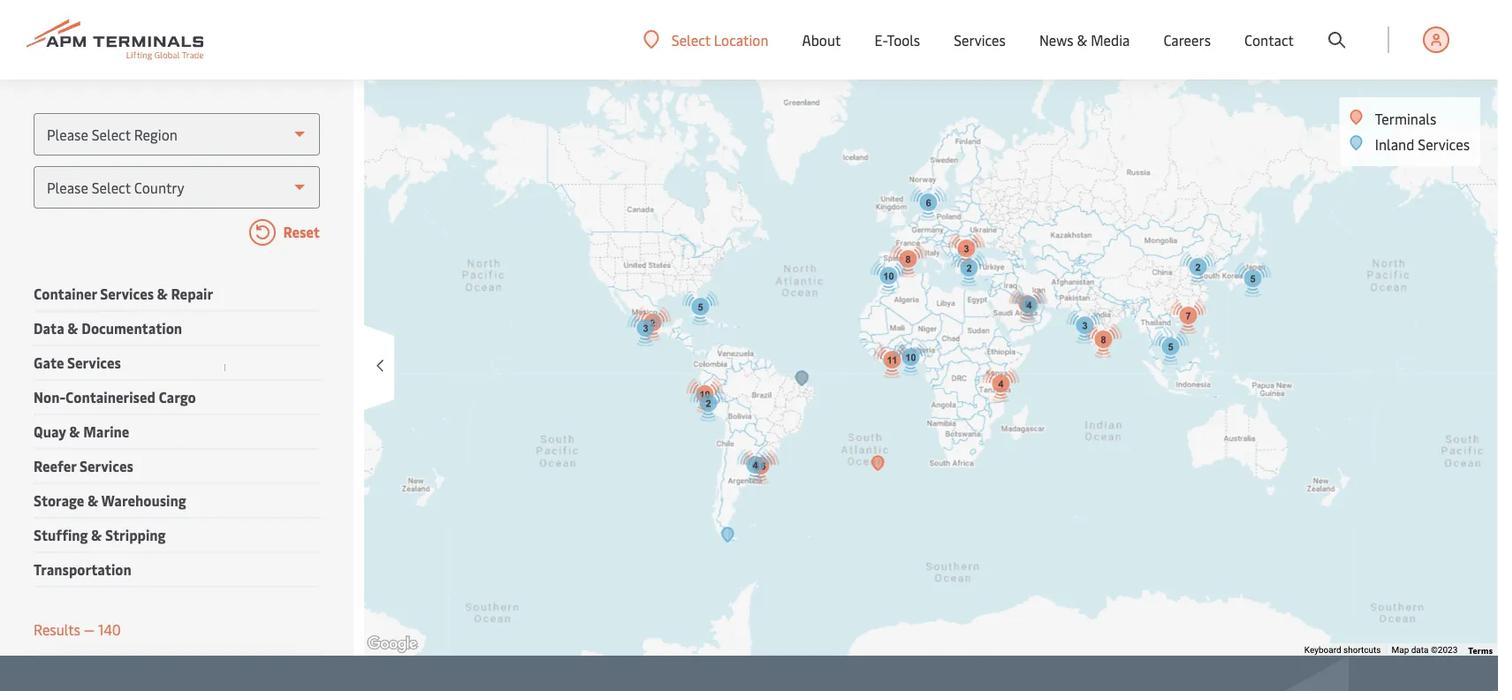 Task type: vqa. For each thing, say whether or not it's contained in the screenshot.
Swl
no



Task type: describe. For each thing, give the bounding box(es) containing it.
©2023
[[1431, 645, 1458, 656]]

e-tools button
[[875, 0, 921, 80]]

keyboard shortcuts
[[1305, 645, 1381, 656]]

terms link
[[1469, 644, 1493, 656]]

storage
[[34, 491, 84, 510]]

map
[[1392, 645, 1410, 656]]

reefer services button
[[34, 454, 133, 478]]

5 inside 5 3
[[698, 302, 703, 313]]

& for media
[[1077, 30, 1088, 49]]

& for stripping
[[91, 526, 102, 545]]

stuffing & stripping button
[[34, 523, 166, 547]]

7
[[1186, 311, 1191, 322]]

1 horizontal spatial 5
[[1168, 342, 1174, 353]]

1 vertical spatial 6
[[1025, 299, 1031, 310]]

careers
[[1164, 30, 1211, 49]]

0 horizontal spatial 6
[[926, 198, 931, 209]]

keyboard
[[1305, 645, 1342, 656]]

terminals
[[1375, 109, 1437, 128]]

stuffing
[[34, 526, 88, 545]]

2 horizontal spatial 4
[[1027, 300, 1032, 311]]

1 horizontal spatial 3
[[964, 244, 970, 255]]

select
[[672, 30, 711, 49]]

2 horizontal spatial 10
[[906, 352, 917, 363]]

warehousing
[[101, 491, 186, 510]]

select location button
[[644, 30, 769, 49]]

1 horizontal spatial 4
[[999, 379, 1004, 390]]

16
[[755, 461, 766, 472]]

quay
[[34, 422, 66, 441]]

2 vertical spatial 4
[[753, 460, 758, 471]]

documentation
[[82, 319, 182, 338]]

storage & warehousing button
[[34, 489, 186, 513]]

terms
[[1469, 644, 1493, 656]]

news & media
[[1040, 30, 1130, 49]]

gate services
[[34, 353, 121, 372]]

stuffing & stripping
[[34, 526, 166, 545]]

keyboard shortcuts button
[[1305, 644, 1381, 657]]

results
[[34, 620, 80, 639]]

2 horizontal spatial 5
[[1251, 274, 1256, 285]]

about
[[802, 30, 841, 49]]

inland services
[[1375, 135, 1470, 154]]

5 3
[[698, 302, 1088, 332]]

services for inland services
[[1418, 135, 1470, 154]]

news & media button
[[1040, 0, 1130, 80]]

about button
[[802, 0, 841, 80]]

1 horizontal spatial 8
[[1101, 335, 1107, 346]]

gate
[[34, 353, 64, 372]]

data & documentation button
[[34, 317, 182, 340]]

contact
[[1245, 30, 1294, 49]]

transportation
[[34, 560, 132, 579]]

services for gate services
[[67, 353, 121, 372]]

reefer services
[[34, 457, 133, 476]]

services right tools
[[954, 30, 1006, 49]]



Task type: locate. For each thing, give the bounding box(es) containing it.
quay & marine button
[[34, 420, 129, 444]]

& right quay
[[69, 422, 80, 441]]

& right news
[[1077, 30, 1088, 49]]

1 horizontal spatial 6
[[1025, 299, 1031, 310]]

marine
[[83, 422, 129, 441]]

1 horizontal spatial 10
[[884, 271, 894, 282]]

cargo
[[159, 388, 196, 407]]

select location
[[672, 30, 769, 49]]

0 vertical spatial 10
[[884, 271, 894, 282]]

stripping
[[105, 526, 166, 545]]

e-tools
[[875, 30, 921, 49]]

0 horizontal spatial 3
[[643, 323, 649, 334]]

0 vertical spatial 8
[[906, 254, 911, 265]]

contact button
[[1245, 0, 1294, 80]]

non-
[[34, 388, 65, 407]]

& right storage
[[88, 491, 98, 510]]

services button
[[954, 0, 1006, 80]]

services down marine
[[80, 457, 133, 476]]

10
[[884, 271, 894, 282], [906, 352, 917, 363], [700, 389, 711, 401]]

services for reefer services
[[80, 457, 133, 476]]

location
[[714, 30, 769, 49]]

6
[[926, 198, 931, 209], [1025, 299, 1031, 310]]

container
[[34, 284, 97, 303]]

transportation button
[[34, 558, 132, 582]]

0 vertical spatial 5
[[1251, 274, 1256, 285]]

reset
[[280, 222, 320, 242]]

reefer
[[34, 457, 76, 476]]

2 vertical spatial 5
[[1168, 342, 1174, 353]]

services
[[954, 30, 1006, 49], [1418, 135, 1470, 154], [100, 284, 154, 303], [67, 353, 121, 372], [80, 457, 133, 476]]

google image
[[363, 633, 422, 656]]

services up documentation
[[100, 284, 154, 303]]

map region
[[223, 0, 1499, 691]]

tools
[[887, 30, 921, 49]]

& inside button
[[88, 491, 98, 510]]

2
[[1196, 262, 1201, 273], [967, 263, 972, 274], [650, 318, 656, 329], [706, 398, 711, 409]]

2 vertical spatial 10
[[700, 389, 711, 401]]

container services & repair
[[34, 284, 213, 303]]

quay & marine
[[34, 422, 129, 441]]

0 horizontal spatial 4
[[753, 460, 758, 471]]

&
[[1077, 30, 1088, 49], [157, 284, 168, 303], [67, 319, 78, 338], [69, 422, 80, 441], [88, 491, 98, 510], [91, 526, 102, 545]]

0 horizontal spatial 5
[[698, 302, 703, 313]]

0 vertical spatial 6
[[926, 198, 931, 209]]

& right stuffing
[[91, 526, 102, 545]]

gate services button
[[34, 351, 121, 375]]

careers button
[[1164, 0, 1211, 80]]

—
[[84, 620, 95, 639]]

3 inside 5 3
[[1083, 321, 1088, 332]]

data & documentation
[[34, 319, 182, 338]]

shortcuts
[[1344, 645, 1381, 656]]

data
[[34, 319, 64, 338]]

1 vertical spatial 8
[[1101, 335, 1107, 346]]

& for warehousing
[[88, 491, 98, 510]]

services down terminals
[[1418, 135, 1470, 154]]

& for documentation
[[67, 319, 78, 338]]

reset button
[[34, 219, 320, 249]]

140
[[98, 620, 121, 639]]

non-containerised cargo button
[[34, 385, 196, 409]]

0 horizontal spatial 10
[[700, 389, 711, 401]]

& inside popup button
[[1077, 30, 1088, 49]]

3
[[964, 244, 970, 255], [1083, 321, 1088, 332], [643, 323, 649, 334]]

2 horizontal spatial 3
[[1083, 321, 1088, 332]]

data
[[1412, 645, 1429, 656]]

containerised
[[65, 388, 156, 407]]

services for container services & repair
[[100, 284, 154, 303]]

& for marine
[[69, 422, 80, 441]]

1 vertical spatial 10
[[906, 352, 917, 363]]

storage & warehousing
[[34, 491, 186, 510]]

services down data & documentation button
[[67, 353, 121, 372]]

inland
[[1375, 135, 1415, 154]]

container services & repair button
[[34, 282, 213, 306]]

& right data
[[67, 319, 78, 338]]

11
[[887, 355, 898, 366]]

0 vertical spatial 4
[[1027, 300, 1032, 311]]

& left repair
[[157, 284, 168, 303]]

5
[[1251, 274, 1256, 285], [698, 302, 703, 313], [1168, 342, 1174, 353]]

0 horizontal spatial 8
[[906, 254, 911, 265]]

1 vertical spatial 4
[[999, 379, 1004, 390]]

4
[[1027, 300, 1032, 311], [999, 379, 1004, 390], [753, 460, 758, 471]]

1 vertical spatial 5
[[698, 302, 703, 313]]

e-
[[875, 30, 887, 49]]

repair
[[171, 284, 213, 303]]

8
[[906, 254, 911, 265], [1101, 335, 1107, 346]]

media
[[1091, 30, 1130, 49]]

non-containerised cargo
[[34, 388, 196, 407]]

results — 140
[[34, 620, 121, 639]]

news
[[1040, 30, 1074, 49]]

map data ©2023
[[1392, 645, 1458, 656]]



